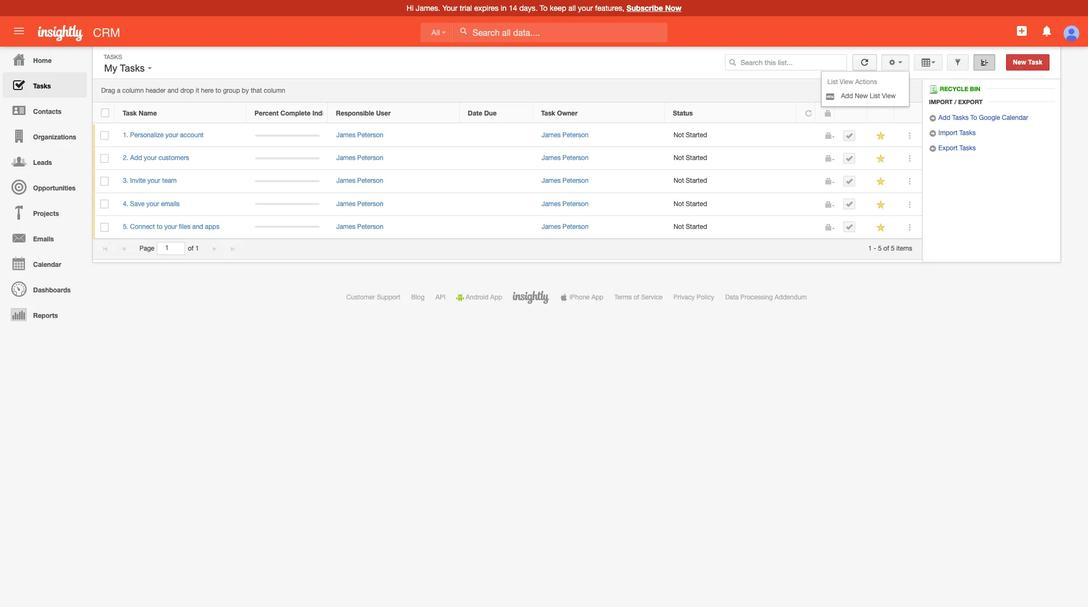 Task type: describe. For each thing, give the bounding box(es) containing it.
not started for 4. save your emails
[[674, 200, 707, 208]]

circle arrow left image
[[929, 145, 937, 153]]

mark this task complete image for 3. invite your team
[[846, 177, 854, 185]]

my tasks button
[[102, 60, 155, 77]]

not started cell for 4. save your emails
[[665, 193, 797, 216]]

started for 3. invite your team
[[686, 177, 707, 185]]

invite
[[130, 177, 146, 185]]

blog link
[[411, 294, 425, 301]]

row containing 4. save your emails
[[93, 193, 922, 216]]

export tasks link
[[929, 144, 976, 153]]

name
[[139, 109, 157, 117]]

3. invite your team link
[[123, 177, 182, 185]]

2 horizontal spatial of
[[884, 245, 889, 252]]

trial
[[460, 4, 472, 12]]

repeating task image
[[805, 110, 813, 117]]

not for 1. personalize your account
[[674, 131, 684, 139]]

app for android app
[[490, 294, 502, 301]]

row containing 5. connect to your files and apps
[[93, 216, 922, 239]]

date
[[468, 109, 483, 117]]

connect
[[130, 223, 155, 231]]

files
[[179, 223, 190, 231]]

0 horizontal spatial list
[[828, 78, 838, 86]]

2 column from the left
[[264, 87, 285, 95]]

add tasks to google calendar link
[[929, 114, 1029, 122]]

hi james. your trial expires in 14 days. to keep all your features, subscribe now
[[407, 3, 682, 12]]

of 1
[[188, 245, 199, 252]]

processing
[[741, 294, 773, 301]]

customers
[[159, 154, 189, 162]]

items
[[897, 245, 913, 252]]

in
[[501, 4, 507, 12]]

started for 5. connect to your files and apps
[[686, 223, 707, 231]]

user
[[376, 109, 391, 117]]

drag
[[101, 87, 115, 95]]

data processing addendum link
[[725, 294, 807, 301]]

following image for 4. save your emails
[[876, 200, 887, 210]]

to inside the hi james. your trial expires in 14 days. to keep all your features, subscribe now
[[540, 4, 548, 12]]

row group containing 1. personalize your account
[[93, 124, 922, 239]]

1 horizontal spatial to
[[971, 114, 977, 122]]

android
[[466, 294, 489, 301]]

support
[[377, 294, 400, 301]]

tasks inside navigation
[[33, 82, 51, 90]]

save
[[130, 200, 145, 208]]

recycle
[[940, 85, 969, 92]]

following image for 5. connect to your files and apps
[[876, 222, 887, 233]]

0 horizontal spatial view
[[840, 78, 854, 86]]

all link
[[421, 23, 454, 42]]

1 field
[[158, 243, 185, 254]]

following image for 3. invite your team
[[876, 177, 887, 187]]

owner
[[557, 109, 578, 117]]

list view actions
[[828, 78, 877, 86]]

1 horizontal spatial list
[[870, 92, 880, 100]]

your inside the hi james. your trial expires in 14 days. to keep all your features, subscribe now
[[578, 4, 593, 12]]

your for customers
[[144, 154, 157, 162]]

my tasks
[[104, 63, 147, 74]]

5. connect to your files and apps link
[[123, 223, 225, 231]]

account
[[180, 131, 204, 139]]

opportunities link
[[3, 174, 87, 200]]

emails
[[161, 200, 180, 208]]

group
[[223, 87, 240, 95]]

tasks for import tasks
[[960, 129, 976, 137]]

1 horizontal spatial export
[[959, 98, 983, 105]]

private task image for team
[[825, 178, 832, 185]]

private task image for customers
[[825, 155, 832, 162]]

5. connect to your files and apps
[[123, 223, 220, 231]]

projects
[[33, 210, 59, 218]]

terms of service
[[614, 294, 663, 301]]

organizations link
[[3, 123, 87, 149]]

not started for 1. personalize your account
[[674, 131, 707, 139]]

not started cell for 2. add your customers
[[665, 147, 797, 170]]

import / export
[[929, 98, 983, 105]]

list view actions link
[[808, 75, 909, 89]]

circle arrow right image for import tasks
[[929, 130, 937, 137]]

now
[[665, 3, 682, 12]]

cog image
[[889, 59, 896, 66]]

5.
[[123, 223, 128, 231]]

here
[[201, 87, 214, 95]]

1 vertical spatial new
[[855, 92, 868, 100]]

show sidebar image
[[981, 59, 988, 66]]

tasks for my tasks
[[120, 63, 145, 74]]

header
[[146, 87, 166, 95]]

api link
[[436, 294, 446, 301]]

to inside "row"
[[157, 223, 162, 231]]

private task image for 1. personalize your account
[[825, 132, 832, 140]]

reports link
[[3, 302, 87, 327]]

tasks link
[[3, 72, 87, 98]]

recycle bin link
[[929, 85, 986, 94]]

james.
[[416, 4, 440, 12]]

days.
[[519, 4, 538, 12]]

mark this task complete image for 5. connect to your files and apps
[[846, 223, 854, 231]]

reports
[[33, 312, 58, 320]]

team
[[162, 177, 177, 185]]

navigation containing home
[[0, 47, 87, 327]]

3.
[[123, 177, 128, 185]]

all
[[569, 4, 576, 12]]

task owner
[[541, 109, 578, 117]]

following image for 1. personalize your account
[[876, 131, 887, 141]]

row containing 2. add your customers
[[93, 147, 922, 170]]

add for add tasks to google calendar
[[939, 114, 951, 122]]

terms of service link
[[614, 294, 663, 301]]

addendum
[[775, 294, 807, 301]]

refresh list image
[[860, 59, 870, 66]]

subscribe now link
[[627, 3, 682, 12]]

task for task name
[[123, 109, 137, 117]]

following image
[[876, 154, 887, 164]]

policy
[[697, 294, 714, 301]]

calendar link
[[3, 251, 87, 276]]

privacy
[[674, 294, 695, 301]]

home
[[33, 56, 52, 65]]

1 horizontal spatial 1
[[869, 245, 872, 252]]

not started cell for 1. personalize your account
[[665, 124, 797, 147]]

mark this task complete image for 2. add your customers
[[846, 155, 854, 162]]

1 horizontal spatial of
[[634, 294, 639, 301]]

your for account
[[165, 131, 178, 139]]

0 vertical spatial new
[[1013, 59, 1027, 66]]

dashboards
[[33, 286, 71, 294]]

add for add new list view
[[841, 92, 853, 100]]

1 column from the left
[[122, 87, 144, 95]]

not for 4. save your emails
[[674, 200, 684, 208]]

google
[[979, 114, 1000, 122]]

opportunities
[[33, 184, 76, 192]]

task for task owner
[[541, 109, 555, 117]]

tasks for export tasks
[[960, 144, 976, 152]]

show list view filters image
[[954, 59, 962, 66]]

organizations
[[33, 133, 76, 141]]



Task type: vqa. For each thing, say whether or not it's contained in the screenshot.
Not Started corresponding to 2. Add your customers
yes



Task type: locate. For each thing, give the bounding box(es) containing it.
row
[[93, 103, 922, 123], [93, 124, 922, 147], [93, 147, 922, 170], [93, 170, 922, 193], [93, 193, 922, 216], [93, 216, 922, 239]]

task
[[1028, 59, 1043, 66], [123, 109, 137, 117], [541, 109, 555, 117]]

view
[[840, 78, 854, 86], [882, 92, 896, 100]]

export down bin
[[959, 98, 983, 105]]

to left keep
[[540, 4, 548, 12]]

task name
[[123, 109, 157, 117]]

it
[[196, 87, 199, 95]]

app right iphone
[[592, 294, 604, 301]]

tasks for add tasks to google calendar
[[953, 114, 969, 122]]

1 vertical spatial view
[[882, 92, 896, 100]]

2 following image from the top
[[876, 177, 887, 187]]

to left 'google'
[[971, 114, 977, 122]]

1 horizontal spatial view
[[882, 92, 896, 100]]

1 horizontal spatial new
[[1013, 59, 1027, 66]]

iphone app link
[[560, 294, 604, 301]]

that
[[251, 87, 262, 95]]

2 row from the top
[[93, 124, 922, 147]]

privacy policy
[[674, 294, 714, 301]]

tasks inside button
[[120, 63, 145, 74]]

tasks down add tasks to google calendar link
[[960, 129, 976, 137]]

james peterson
[[336, 131, 383, 139], [542, 131, 589, 139], [336, 154, 383, 162], [542, 154, 589, 162], [336, 177, 383, 185], [542, 177, 589, 185], [336, 200, 383, 208], [542, 200, 589, 208], [336, 223, 383, 231], [542, 223, 589, 231]]

1 not started from the top
[[674, 131, 707, 139]]

0 vertical spatial add
[[841, 92, 853, 100]]

calendar right 'google'
[[1002, 114, 1029, 122]]

list left actions
[[828, 78, 838, 86]]

1 vertical spatial to
[[971, 114, 977, 122]]

0 vertical spatial import
[[929, 98, 953, 105]]

bin
[[970, 85, 981, 92]]

circle arrow right image up import tasks link
[[929, 115, 937, 122]]

1 vertical spatial to
[[157, 223, 162, 231]]

1 vertical spatial calendar
[[33, 261, 61, 269]]

row group
[[93, 124, 922, 239]]

1 horizontal spatial to
[[215, 87, 221, 95]]

5
[[878, 245, 882, 252], [891, 245, 895, 252]]

1 not started cell from the top
[[665, 124, 797, 147]]

1 private task image from the top
[[825, 132, 832, 140]]

4 started from the top
[[686, 200, 707, 208]]

5 started from the top
[[686, 223, 707, 231]]

0 horizontal spatial new
[[855, 92, 868, 100]]

2 not from the top
[[674, 154, 684, 162]]

tasks up contacts link
[[33, 82, 51, 90]]

task down notifications icon
[[1028, 59, 1043, 66]]

not started for 5. connect to your files and apps
[[674, 223, 707, 231]]

emails
[[33, 235, 54, 243]]

column
[[122, 87, 144, 95], [264, 87, 285, 95]]

0 horizontal spatial task
[[123, 109, 137, 117]]

1 following image from the top
[[876, 131, 887, 141]]

features,
[[595, 4, 625, 12]]

1 row from the top
[[93, 103, 922, 123]]

started
[[686, 131, 707, 139], [686, 154, 707, 162], [686, 177, 707, 185], [686, 200, 707, 208], [686, 223, 707, 231]]

0 vertical spatial to
[[540, 4, 548, 12]]

1 horizontal spatial and
[[192, 223, 203, 231]]

3 not started cell from the top
[[665, 170, 797, 193]]

task left owner at the top right of the page
[[541, 109, 555, 117]]

1 - 5 of 5 items
[[869, 245, 913, 252]]

to
[[540, 4, 548, 12], [971, 114, 977, 122]]

private task image for 5. connect to your files and apps
[[825, 224, 832, 231]]

circle arrow right image inside add tasks to google calendar link
[[929, 115, 937, 122]]

0 horizontal spatial and
[[168, 87, 179, 95]]

6 row from the top
[[93, 216, 922, 239]]

1 mark this task complete image from the top
[[846, 155, 854, 162]]

projects link
[[3, 200, 87, 225]]

2 private task image from the top
[[825, 224, 832, 231]]

leads
[[33, 159, 52, 167]]

0 vertical spatial mark this task complete image
[[846, 155, 854, 162]]

and left drop
[[168, 87, 179, 95]]

4 not started cell from the top
[[665, 193, 797, 216]]

james
[[336, 131, 356, 139], [542, 131, 561, 139], [336, 154, 356, 162], [542, 154, 561, 162], [336, 177, 356, 185], [542, 177, 561, 185], [336, 200, 356, 208], [542, 200, 561, 208], [336, 223, 356, 231], [542, 223, 561, 231]]

None checkbox
[[101, 109, 109, 117], [101, 131, 109, 140], [101, 200, 109, 209], [101, 223, 109, 232], [101, 109, 109, 117], [101, 131, 109, 140], [101, 200, 109, 209], [101, 223, 109, 232]]

5 not started cell from the top
[[665, 216, 797, 239]]

5 row from the top
[[93, 193, 922, 216]]

mark this task complete image for 1. personalize your account
[[846, 132, 854, 139]]

view down list view actions link
[[882, 92, 896, 100]]

app for iphone app
[[592, 294, 604, 301]]

Search all data.... text field
[[454, 23, 668, 42]]

2.
[[123, 154, 128, 162]]

not for 2. add your customers
[[674, 154, 684, 162]]

4 following image from the top
[[876, 222, 887, 233]]

None checkbox
[[101, 154, 109, 163], [101, 177, 109, 186], [101, 154, 109, 163], [101, 177, 109, 186]]

1. personalize your account
[[123, 131, 204, 139]]

your right save at left top
[[146, 200, 159, 208]]

export
[[959, 98, 983, 105], [939, 144, 958, 152]]

customer
[[347, 294, 375, 301]]

2 app from the left
[[592, 294, 604, 301]]

5 right -
[[878, 245, 882, 252]]

circle arrow right image for add tasks to google calendar
[[929, 115, 937, 122]]

2 started from the top
[[686, 154, 707, 162]]

data processing addendum
[[725, 294, 807, 301]]

0 vertical spatial view
[[840, 78, 854, 86]]

0 horizontal spatial app
[[490, 294, 502, 301]]

1 circle arrow right image from the top
[[929, 115, 937, 122]]

1 vertical spatial add
[[939, 114, 951, 122]]

column right that
[[264, 87, 285, 95]]

private task image
[[825, 132, 832, 140], [825, 224, 832, 231]]

tasks down import tasks
[[960, 144, 976, 152]]

4 not from the top
[[674, 200, 684, 208]]

1 vertical spatial private task image
[[825, 224, 832, 231]]

0 vertical spatial list
[[828, 78, 838, 86]]

your for emails
[[146, 200, 159, 208]]

add down the list view actions at the right of page
[[841, 92, 853, 100]]

2 mark this task complete image from the top
[[846, 177, 854, 185]]

personalize
[[130, 131, 164, 139]]

1 vertical spatial import
[[939, 129, 958, 137]]

Search this list... text field
[[725, 54, 847, 71]]

0 vertical spatial to
[[215, 87, 221, 95]]

1 vertical spatial mark this task complete image
[[846, 223, 854, 231]]

1 horizontal spatial app
[[592, 294, 604, 301]]

to right connect on the top left of page
[[157, 223, 162, 231]]

not started cell for 5. connect to your files and apps
[[665, 216, 797, 239]]

new right "show sidebar" icon
[[1013, 59, 1027, 66]]

/
[[955, 98, 957, 105]]

page
[[140, 245, 154, 252]]

export right circle arrow left icon
[[939, 144, 958, 152]]

1 vertical spatial circle arrow right image
[[929, 130, 937, 137]]

0 horizontal spatial calendar
[[33, 261, 61, 269]]

home link
[[3, 47, 87, 72]]

terms
[[614, 294, 632, 301]]

started for 2. add your customers
[[686, 154, 707, 162]]

1 5 from the left
[[878, 245, 882, 252]]

iphone app
[[570, 294, 604, 301]]

-
[[874, 245, 877, 252]]

of right -
[[884, 245, 889, 252]]

0 horizontal spatial of
[[188, 245, 194, 252]]

row containing task name
[[93, 103, 922, 123]]

tasks up import tasks
[[953, 114, 969, 122]]

0 horizontal spatial add
[[130, 154, 142, 162]]

row containing 1. personalize your account
[[93, 124, 922, 147]]

my
[[104, 63, 117, 74]]

not started cell
[[665, 124, 797, 147], [665, 147, 797, 170], [665, 170, 797, 193], [665, 193, 797, 216], [665, 216, 797, 239]]

view left actions
[[840, 78, 854, 86]]

1 app from the left
[[490, 294, 502, 301]]

import tasks link
[[929, 129, 976, 137]]

1
[[195, 245, 199, 252], [869, 245, 872, 252]]

recycle bin
[[940, 85, 981, 92]]

3 started from the top
[[686, 177, 707, 185]]

not started
[[674, 131, 707, 139], [674, 154, 707, 162], [674, 177, 707, 185], [674, 200, 707, 208], [674, 223, 707, 231]]

white image
[[460, 27, 467, 35]]

date due
[[468, 109, 497, 117]]

your
[[442, 4, 458, 12]]

0 horizontal spatial to
[[157, 223, 162, 231]]

0 vertical spatial and
[[168, 87, 179, 95]]

circle arrow right image
[[929, 115, 937, 122], [929, 130, 937, 137]]

your for team
[[148, 177, 160, 185]]

due
[[484, 109, 497, 117]]

indicator
[[312, 109, 340, 117]]

import left / on the top
[[929, 98, 953, 105]]

to right here
[[215, 87, 221, 95]]

1.
[[123, 131, 128, 139]]

data
[[725, 294, 739, 301]]

your left 'team'
[[148, 177, 160, 185]]

following image
[[876, 131, 887, 141], [876, 177, 887, 187], [876, 200, 887, 210], [876, 222, 887, 233]]

of
[[188, 245, 194, 252], [884, 245, 889, 252], [634, 294, 639, 301]]

4. save your emails link
[[123, 200, 185, 208]]

tasks up my
[[104, 54, 122, 60]]

apps
[[205, 223, 220, 231]]

circle arrow right image inside import tasks link
[[929, 130, 937, 137]]

new task
[[1013, 59, 1043, 66]]

tasks right my
[[120, 63, 145, 74]]

expires
[[474, 4, 499, 12]]

subscribe
[[627, 3, 663, 12]]

1 vertical spatial mark this task complete image
[[846, 177, 854, 185]]

5 left items
[[891, 245, 895, 252]]

add up import tasks link
[[939, 114, 951, 122]]

1 vertical spatial export
[[939, 144, 958, 152]]

by
[[242, 87, 249, 95]]

circle arrow right image up circle arrow left icon
[[929, 130, 937, 137]]

1 started from the top
[[686, 131, 707, 139]]

navigation
[[0, 47, 87, 327]]

1 horizontal spatial 5
[[891, 245, 895, 252]]

3 not from the top
[[674, 177, 684, 185]]

not for 3. invite your team
[[674, 177, 684, 185]]

api
[[436, 294, 446, 301]]

your
[[578, 4, 593, 12], [165, 131, 178, 139], [144, 154, 157, 162], [148, 177, 160, 185], [146, 200, 159, 208], [164, 223, 177, 231]]

14
[[509, 4, 517, 12]]

3 mark this task complete image from the top
[[846, 200, 854, 208]]

mark this task complete image
[[846, 132, 854, 139], [846, 177, 854, 185], [846, 200, 854, 208]]

android app
[[466, 294, 502, 301]]

cell
[[247, 124, 328, 147], [460, 124, 533, 147], [797, 124, 816, 147], [835, 124, 868, 147], [247, 147, 328, 170], [460, 147, 533, 170], [797, 147, 816, 170], [835, 147, 868, 170], [247, 170, 328, 193], [460, 170, 533, 193], [797, 170, 816, 193], [835, 170, 868, 193], [247, 193, 328, 216], [460, 193, 533, 216], [797, 193, 816, 216], [835, 193, 868, 216], [247, 216, 328, 239], [460, 216, 533, 239], [797, 216, 816, 239], [835, 216, 868, 239]]

task left name
[[123, 109, 137, 117]]

4 row from the top
[[93, 170, 922, 193]]

import for import tasks
[[939, 129, 958, 137]]

2 circle arrow right image from the top
[[929, 130, 937, 137]]

0 horizontal spatial export
[[939, 144, 958, 152]]

add new list view
[[841, 92, 896, 100]]

1 mark this task complete image from the top
[[846, 132, 854, 139]]

0 horizontal spatial 1
[[195, 245, 199, 252]]

0 vertical spatial export
[[959, 98, 983, 105]]

your left account
[[165, 131, 178, 139]]

3. invite your team
[[123, 177, 177, 185]]

not started cell for 3. invite your team
[[665, 170, 797, 193]]

drop
[[180, 87, 194, 95]]

4 not started from the top
[[674, 200, 707, 208]]

1 left -
[[869, 245, 872, 252]]

service
[[641, 294, 663, 301]]

1 horizontal spatial calendar
[[1002, 114, 1029, 122]]

2 horizontal spatial add
[[939, 114, 951, 122]]

1 not from the top
[[674, 131, 684, 139]]

5 not from the top
[[674, 223, 684, 231]]

3 following image from the top
[[876, 200, 887, 210]]

list down actions
[[870, 92, 880, 100]]

calendar inside navigation
[[33, 261, 61, 269]]

2 5 from the left
[[891, 245, 895, 252]]

started for 4. save your emails
[[686, 200, 707, 208]]

row containing 3. invite your team
[[93, 170, 922, 193]]

0 vertical spatial circle arrow right image
[[929, 115, 937, 122]]

not
[[674, 131, 684, 139], [674, 154, 684, 162], [674, 177, 684, 185], [674, 200, 684, 208], [674, 223, 684, 231]]

calendar up dashboards link
[[33, 261, 61, 269]]

0 vertical spatial mark this task complete image
[[846, 132, 854, 139]]

your left files
[[164, 223, 177, 231]]

column right a at the top left of the page
[[122, 87, 144, 95]]

2 not started from the top
[[674, 154, 707, 162]]

1 horizontal spatial task
[[541, 109, 555, 117]]

mark this task complete image for 4. save your emails
[[846, 200, 854, 208]]

blog
[[411, 294, 425, 301]]

not for 5. connect to your files and apps
[[674, 223, 684, 231]]

0 horizontal spatial to
[[540, 4, 548, 12]]

0 horizontal spatial 5
[[878, 245, 882, 252]]

add right 2.
[[130, 154, 142, 162]]

1 horizontal spatial add
[[841, 92, 853, 100]]

not started for 3. invite your team
[[674, 177, 707, 185]]

not started for 2. add your customers
[[674, 154, 707, 162]]

2 mark this task complete image from the top
[[846, 223, 854, 231]]

2 horizontal spatial task
[[1028, 59, 1043, 66]]

import up export tasks link
[[939, 129, 958, 137]]

0 horizontal spatial column
[[122, 87, 144, 95]]

3 row from the top
[[93, 147, 922, 170]]

notifications image
[[1040, 24, 1053, 37]]

add new list view link
[[822, 89, 909, 103]]

2 vertical spatial add
[[130, 154, 142, 162]]

a
[[117, 87, 121, 95]]

of right 1 field at the left of the page
[[188, 245, 194, 252]]

list
[[828, 78, 838, 86], [870, 92, 880, 100]]

import tasks
[[937, 129, 976, 137]]

export tasks
[[937, 144, 976, 152]]

0 vertical spatial private task image
[[825, 132, 832, 140]]

2 not started cell from the top
[[665, 147, 797, 170]]

2 vertical spatial mark this task complete image
[[846, 200, 854, 208]]

customer support link
[[347, 294, 400, 301]]

1 vertical spatial and
[[192, 223, 203, 231]]

5 not started from the top
[[674, 223, 707, 231]]

new down list view actions link
[[855, 92, 868, 100]]

hi
[[407, 4, 414, 12]]

private task image
[[824, 110, 832, 117], [825, 155, 832, 162], [825, 178, 832, 185], [825, 201, 832, 208]]

contacts link
[[3, 98, 87, 123]]

app right android
[[490, 294, 502, 301]]

3 not started from the top
[[674, 177, 707, 185]]

keep
[[550, 4, 567, 12]]

1 vertical spatial list
[[870, 92, 880, 100]]

your right all
[[578, 4, 593, 12]]

of right terms at the top of page
[[634, 294, 639, 301]]

search image
[[729, 59, 737, 66]]

started for 1. personalize your account
[[686, 131, 707, 139]]

new task link
[[1006, 54, 1050, 71]]

app
[[490, 294, 502, 301], [592, 294, 604, 301]]

0 vertical spatial calendar
[[1002, 114, 1029, 122]]

private task image for emails
[[825, 201, 832, 208]]

1 horizontal spatial column
[[264, 87, 285, 95]]

percent
[[255, 109, 279, 117]]

1 right 1 field at the left of the page
[[195, 245, 199, 252]]

mark this task complete image
[[846, 155, 854, 162], [846, 223, 854, 231]]

and right files
[[192, 223, 203, 231]]

your up 3. invite your team on the left of the page
[[144, 154, 157, 162]]

android app link
[[457, 294, 502, 301]]

import for import / export
[[929, 98, 953, 105]]

2. add your customers
[[123, 154, 189, 162]]

privacy policy link
[[674, 294, 714, 301]]

and
[[168, 87, 179, 95], [192, 223, 203, 231]]



